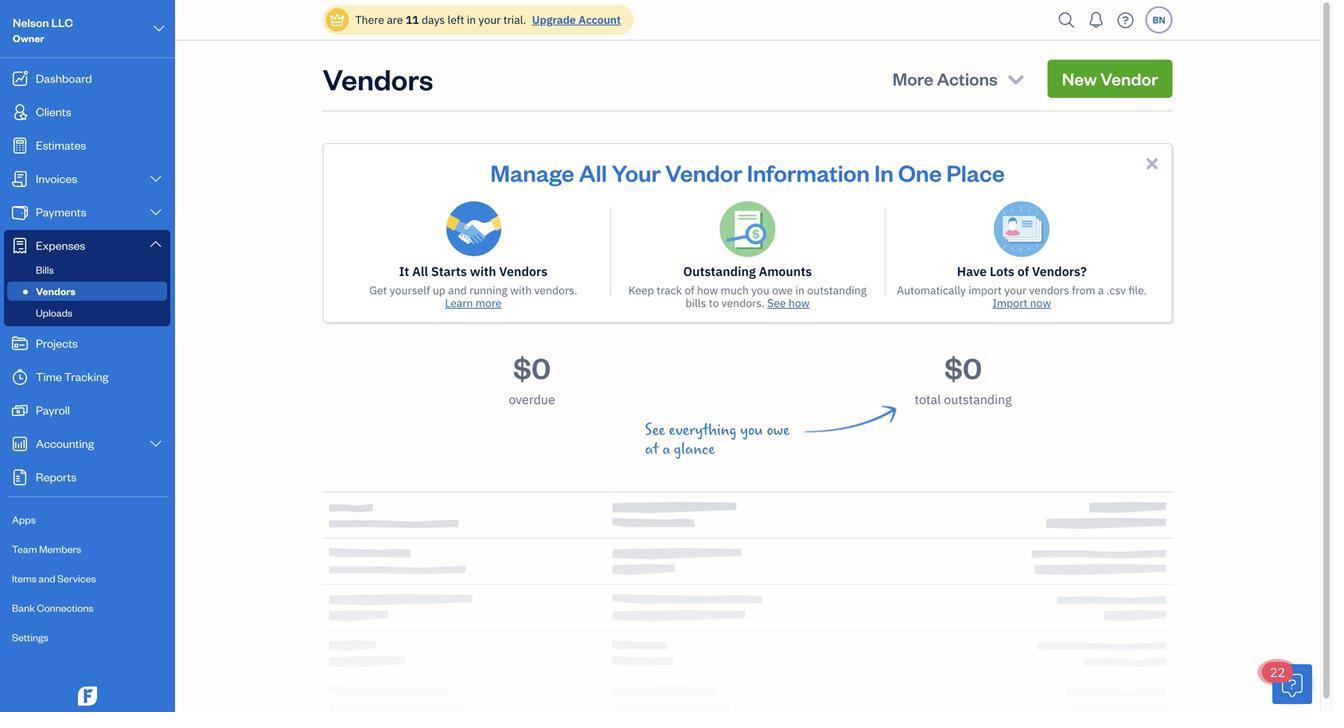 Task type: locate. For each thing, give the bounding box(es) containing it.
chevron large down image down payroll link
[[149, 438, 163, 451]]

overdue
[[509, 391, 555, 408]]

glance
[[674, 441, 715, 459]]

invoice image
[[10, 171, 29, 187]]

0 vertical spatial you
[[752, 283, 770, 298]]

outstanding inside keep track of how much you owe in outstanding bills to vendors.
[[808, 283, 867, 298]]

$0 for $0 overdue
[[513, 349, 551, 387]]

1 chevron large down image from the top
[[149, 206, 163, 219]]

0 vertical spatial a
[[1099, 283, 1105, 298]]

in inside keep track of how much you owe in outstanding bills to vendors.
[[796, 283, 805, 298]]

1 vertical spatial vendors
[[499, 263, 548, 280]]

0 vertical spatial vendor
[[1101, 67, 1159, 90]]

1 horizontal spatial vendors.
[[722, 296, 765, 310]]

chevron large down image inside the invoices link
[[149, 173, 163, 185]]

$0 inside $0 total outstanding
[[945, 349, 982, 387]]

bank
[[12, 601, 35, 615]]

all for manage
[[579, 158, 607, 187]]

days
[[422, 12, 445, 27]]

your left "trial."
[[479, 12, 501, 27]]

vendor inside button
[[1101, 67, 1159, 90]]

how
[[697, 283, 718, 298], [789, 296, 810, 310]]

0 vertical spatial outstanding
[[808, 283, 867, 298]]

1 vertical spatial you
[[741, 422, 763, 439]]

1 horizontal spatial all
[[579, 158, 607, 187]]

invoices link
[[4, 163, 170, 195]]

you inside keep track of how much you owe in outstanding bills to vendors.
[[752, 283, 770, 298]]

1 horizontal spatial vendor
[[1101, 67, 1159, 90]]

actions
[[937, 67, 998, 90]]

vendor right new
[[1101, 67, 1159, 90]]

your inside have lots of vendors? automatically import your vendors from a .csv file. import now
[[1005, 283, 1027, 298]]

vendors. inside keep track of how much you owe in outstanding bills to vendors.
[[722, 296, 765, 310]]

$0 inside $0 overdue
[[513, 349, 551, 387]]

owe right everything
[[767, 422, 790, 439]]

in
[[467, 12, 476, 27], [796, 283, 805, 298]]

time tracking link
[[4, 361, 170, 393]]

yourself
[[390, 283, 430, 298]]

$0 total outstanding
[[915, 349, 1012, 408]]

1 horizontal spatial see
[[768, 296, 786, 310]]

0 horizontal spatial how
[[697, 283, 718, 298]]

1 vertical spatial see
[[645, 422, 666, 439]]

1 horizontal spatial of
[[1018, 263, 1030, 280]]

members
[[39, 543, 81, 556]]

client image
[[10, 104, 29, 120]]

expense image
[[10, 238, 29, 254]]

of inside keep track of how much you owe in outstanding bills to vendors.
[[685, 283, 695, 298]]

1 horizontal spatial $0
[[945, 349, 982, 387]]

of right "lots" on the right of the page
[[1018, 263, 1030, 280]]

freshbooks image
[[75, 687, 100, 706]]

track
[[657, 283, 682, 298]]

0 horizontal spatial see
[[645, 422, 666, 439]]

have lots of vendors? image
[[994, 201, 1050, 257]]

0 horizontal spatial and
[[39, 572, 55, 585]]

1 vertical spatial vendor
[[666, 158, 743, 187]]

vendors down there
[[323, 60, 433, 98]]

and right 'items'
[[39, 572, 55, 585]]

1 vertical spatial and
[[39, 572, 55, 585]]

$0 for $0 total outstanding
[[945, 349, 982, 387]]

0 horizontal spatial vendors.
[[535, 283, 578, 298]]

connections
[[37, 601, 93, 615]]

0 vertical spatial all
[[579, 158, 607, 187]]

2 vertical spatial chevron large down image
[[149, 238, 163, 250]]

you down outstanding amounts
[[752, 283, 770, 298]]

upgrade
[[532, 12, 576, 27]]

all inside it all starts with vendors get yourself up and running with vendors. learn more
[[412, 263, 428, 280]]

more
[[476, 296, 502, 310]]

search image
[[1054, 8, 1080, 32]]

2 $0 from the left
[[945, 349, 982, 387]]

from
[[1072, 283, 1096, 298]]

chevron large down image
[[152, 19, 166, 38], [149, 173, 163, 185], [149, 238, 163, 250]]

vendors.
[[535, 283, 578, 298], [722, 296, 765, 310]]

2 vertical spatial vendors
[[36, 285, 76, 298]]

outstanding
[[808, 283, 867, 298], [944, 391, 1012, 408]]

of for track
[[685, 283, 695, 298]]

1 vertical spatial a
[[663, 441, 671, 459]]

owe inside keep track of how much you owe in outstanding bills to vendors.
[[772, 283, 793, 298]]

0 horizontal spatial a
[[663, 441, 671, 459]]

a left .csv
[[1099, 283, 1105, 298]]

nelson
[[13, 15, 49, 30]]

1 $0 from the left
[[513, 349, 551, 387]]

dashboard
[[36, 70, 92, 86]]

0 horizontal spatial vendor
[[666, 158, 743, 187]]

1 horizontal spatial outstanding
[[944, 391, 1012, 408]]

estimate image
[[10, 138, 29, 154]]

with right running
[[510, 283, 532, 298]]

trial.
[[504, 12, 527, 27]]

projects
[[36, 336, 78, 351]]

outstanding right total
[[944, 391, 1012, 408]]

0 vertical spatial see
[[768, 296, 786, 310]]

much
[[721, 283, 749, 298]]

0 vertical spatial of
[[1018, 263, 1030, 280]]

settings
[[12, 631, 48, 644]]

0 horizontal spatial of
[[685, 283, 695, 298]]

2 chevron large down image from the top
[[149, 438, 163, 451]]

in down "amounts"
[[796, 283, 805, 298]]

vendors. inside it all starts with vendors get yourself up and running with vendors. learn more
[[535, 283, 578, 298]]

vendors. right to
[[722, 296, 765, 310]]

vendors inside it all starts with vendors get yourself up and running with vendors. learn more
[[499, 263, 548, 280]]

in right left
[[467, 12, 476, 27]]

1 horizontal spatial your
[[1005, 283, 1027, 298]]

chart image
[[10, 436, 29, 452]]

see for see everything you owe at a glance
[[645, 422, 666, 439]]

chevron large down image for payments
[[149, 206, 163, 219]]

with
[[470, 263, 496, 280], [510, 283, 532, 298]]

0 horizontal spatial all
[[412, 263, 428, 280]]

all right it
[[412, 263, 428, 280]]

manage all your vendor information in one place
[[491, 158, 1005, 187]]

get
[[369, 283, 387, 298]]

0 horizontal spatial your
[[479, 12, 501, 27]]

1 horizontal spatial with
[[510, 283, 532, 298]]

a right at
[[663, 441, 671, 459]]

and
[[448, 283, 467, 298], [39, 572, 55, 585]]

and right up
[[448, 283, 467, 298]]

1 vertical spatial chevron large down image
[[149, 173, 163, 185]]

see down "amounts"
[[768, 296, 786, 310]]

1 horizontal spatial a
[[1099, 283, 1105, 298]]

$0 overdue
[[509, 349, 555, 408]]

0 vertical spatial chevron large down image
[[149, 206, 163, 219]]

see up at
[[645, 422, 666, 439]]

more
[[893, 67, 934, 90]]

time
[[36, 369, 62, 384]]

and inside main element
[[39, 572, 55, 585]]

owe down "amounts"
[[772, 283, 793, 298]]

0 horizontal spatial in
[[467, 12, 476, 27]]

0 vertical spatial vendors
[[323, 60, 433, 98]]

chevron large down image inside the payments link
[[149, 206, 163, 219]]

your for days
[[479, 12, 501, 27]]

0 vertical spatial and
[[448, 283, 467, 298]]

import
[[993, 296, 1028, 310]]

how down "amounts"
[[789, 296, 810, 310]]

of for lots
[[1018, 263, 1030, 280]]

vendor right your
[[666, 158, 743, 187]]

0 vertical spatial your
[[479, 12, 501, 27]]

0 horizontal spatial with
[[470, 263, 496, 280]]

settings link
[[4, 624, 170, 652]]

1 vertical spatial owe
[[767, 422, 790, 439]]

0 vertical spatial owe
[[772, 283, 793, 298]]

0 horizontal spatial $0
[[513, 349, 551, 387]]

1 vertical spatial chevron large down image
[[149, 438, 163, 451]]

there are 11 days left in your trial. upgrade account
[[355, 12, 621, 27]]

1 vertical spatial all
[[412, 263, 428, 280]]

vendors up the uploads
[[36, 285, 76, 298]]

of
[[1018, 263, 1030, 280], [685, 283, 695, 298]]

all
[[579, 158, 607, 187], [412, 263, 428, 280]]

how inside keep track of how much you owe in outstanding bills to vendors.
[[697, 283, 718, 298]]

0 horizontal spatial vendors
[[36, 285, 76, 298]]

items and services link
[[4, 565, 170, 593]]

vendors up running
[[499, 263, 548, 280]]

with up running
[[470, 263, 496, 280]]

accounting
[[36, 436, 94, 451]]

payments link
[[4, 197, 170, 228]]

crown image
[[329, 12, 346, 28]]

1 horizontal spatial in
[[796, 283, 805, 298]]

amounts
[[759, 263, 812, 280]]

outstanding amounts
[[684, 263, 812, 280]]

0 horizontal spatial outstanding
[[808, 283, 867, 298]]

uploads link
[[7, 303, 167, 322]]

chevron large down image up 'expenses' 'link'
[[149, 206, 163, 219]]

of inside have lots of vendors? automatically import your vendors from a .csv file. import now
[[1018, 263, 1030, 280]]

vendors. right running
[[535, 283, 578, 298]]

1 vertical spatial with
[[510, 283, 532, 298]]

1 vertical spatial in
[[796, 283, 805, 298]]

chevron large down image
[[149, 206, 163, 219], [149, 438, 163, 451]]

you right everything
[[741, 422, 763, 439]]

chevron large down image inside 'expenses' 'link'
[[149, 238, 163, 250]]

nelson llc owner
[[13, 15, 73, 45]]

how down outstanding
[[697, 283, 718, 298]]

see inside the see everything you owe at a glance
[[645, 422, 666, 439]]

all left your
[[579, 158, 607, 187]]

$0
[[513, 349, 551, 387], [945, 349, 982, 387]]

one
[[899, 158, 942, 187]]

team
[[12, 543, 37, 556]]

outstanding down "amounts"
[[808, 283, 867, 298]]

your down "lots" on the right of the page
[[1005, 283, 1027, 298]]

owe
[[772, 283, 793, 298], [767, 422, 790, 439]]

0 vertical spatial with
[[470, 263, 496, 280]]

your for vendors?
[[1005, 283, 1027, 298]]

a inside have lots of vendors? automatically import your vendors from a .csv file. import now
[[1099, 283, 1105, 298]]

1 horizontal spatial and
[[448, 283, 467, 298]]

1 vertical spatial outstanding
[[944, 391, 1012, 408]]

of right track
[[685, 283, 695, 298]]

payments
[[36, 204, 86, 219]]

all for it
[[412, 263, 428, 280]]

vendors. for much
[[722, 296, 765, 310]]

vendor
[[1101, 67, 1159, 90], [666, 158, 743, 187]]

have
[[957, 263, 987, 280]]

a
[[1099, 283, 1105, 298], [663, 441, 671, 459]]

1 vertical spatial of
[[685, 283, 695, 298]]

keep track of how much you owe in outstanding bills to vendors.
[[629, 283, 867, 310]]

left
[[448, 12, 464, 27]]

2 horizontal spatial vendors
[[499, 263, 548, 280]]

you
[[752, 283, 770, 298], [741, 422, 763, 439]]

items and services
[[12, 572, 96, 585]]

main element
[[0, 0, 215, 713]]

1 vertical spatial your
[[1005, 283, 1027, 298]]



Task type: describe. For each thing, give the bounding box(es) containing it.
bills link
[[7, 260, 167, 279]]

bank connections link
[[4, 595, 170, 623]]

22
[[1271, 664, 1286, 681]]

tracking
[[64, 369, 109, 384]]

projects link
[[4, 328, 170, 360]]

starts
[[431, 263, 467, 280]]

apps
[[12, 513, 36, 526]]

account
[[579, 12, 621, 27]]

expenses
[[36, 238, 85, 253]]

now
[[1031, 296, 1052, 310]]

at
[[645, 441, 659, 459]]

1 horizontal spatial vendors
[[323, 60, 433, 98]]

clients
[[36, 104, 71, 119]]

upgrade account link
[[529, 12, 621, 27]]

vendors. for vendors
[[535, 283, 578, 298]]

invoices
[[36, 171, 77, 186]]

total
[[915, 391, 941, 408]]

keep
[[629, 283, 654, 298]]

see for see how
[[768, 296, 786, 310]]

outstanding
[[684, 263, 756, 280]]

clients link
[[4, 96, 170, 128]]

payroll
[[36, 402, 70, 418]]

everything
[[669, 422, 737, 439]]

reports link
[[4, 462, 170, 494]]

automatically
[[897, 283, 966, 298]]

accounting link
[[4, 428, 170, 460]]

are
[[387, 12, 403, 27]]

team members
[[12, 543, 81, 556]]

new
[[1062, 67, 1097, 90]]

it
[[399, 263, 409, 280]]

chevron large down image for expenses
[[149, 238, 163, 250]]

more actions
[[893, 67, 998, 90]]

to
[[709, 296, 719, 310]]

you inside the see everything you owe at a glance
[[741, 422, 763, 439]]

payroll link
[[4, 395, 170, 427]]

expenses link
[[4, 230, 170, 260]]

estimates link
[[4, 130, 170, 162]]

apps link
[[4, 506, 170, 534]]

vendors
[[1030, 283, 1070, 298]]

vendors?
[[1033, 263, 1087, 280]]

more actions button
[[879, 60, 1042, 98]]

bills
[[686, 296, 707, 310]]

team members link
[[4, 536, 170, 564]]

vendors inside main element
[[36, 285, 76, 298]]

items
[[12, 572, 37, 585]]

outstanding amounts image
[[720, 201, 776, 257]]

dashboard link
[[4, 63, 170, 95]]

running
[[470, 283, 508, 298]]

services
[[57, 572, 96, 585]]

22 button
[[1263, 662, 1313, 705]]

11
[[406, 12, 419, 27]]

dashboard image
[[10, 71, 29, 87]]

money image
[[10, 403, 29, 419]]

new vendor button
[[1048, 60, 1173, 98]]

learn
[[445, 296, 473, 310]]

chevron large down image for invoices
[[149, 173, 163, 185]]

manage
[[491, 158, 575, 187]]

owe inside the see everything you owe at a glance
[[767, 422, 790, 439]]

report image
[[10, 470, 29, 486]]

timer image
[[10, 369, 29, 385]]

place
[[947, 158, 1005, 187]]

information
[[747, 158, 870, 187]]

uploads
[[36, 306, 72, 319]]

bn
[[1153, 14, 1166, 26]]

0 vertical spatial chevron large down image
[[152, 19, 166, 38]]

there
[[355, 12, 384, 27]]

close image
[[1144, 154, 1162, 173]]

outstanding inside $0 total outstanding
[[944, 391, 1012, 408]]

bank connections
[[12, 601, 93, 615]]

file.
[[1129, 283, 1147, 298]]

up
[[433, 283, 446, 298]]

a inside the see everything you owe at a glance
[[663, 441, 671, 459]]

new vendor
[[1062, 67, 1159, 90]]

it all starts with vendors image
[[446, 201, 501, 257]]

1 horizontal spatial how
[[789, 296, 810, 310]]

and inside it all starts with vendors get yourself up and running with vendors. learn more
[[448, 283, 467, 298]]

in
[[875, 158, 894, 187]]

owner
[[13, 31, 44, 45]]

chevron large down image for accounting
[[149, 438, 163, 451]]

0 vertical spatial in
[[467, 12, 476, 27]]

chevrondown image
[[1005, 68, 1027, 90]]

reports
[[36, 469, 77, 484]]

llc
[[51, 15, 73, 30]]

it all starts with vendors get yourself up and running with vendors. learn more
[[369, 263, 578, 310]]

see how
[[768, 296, 810, 310]]

.csv
[[1107, 283, 1126, 298]]

your
[[612, 158, 661, 187]]

import
[[969, 283, 1002, 298]]

go to help image
[[1113, 8, 1139, 32]]

payment image
[[10, 205, 29, 221]]

see everything you owe at a glance
[[645, 422, 790, 459]]

notifications image
[[1084, 4, 1109, 36]]

bills
[[36, 263, 54, 276]]

bn button
[[1146, 6, 1173, 33]]

vendors link
[[7, 282, 167, 301]]

lots
[[990, 263, 1015, 280]]

project image
[[10, 336, 29, 352]]

resource center badge image
[[1273, 665, 1313, 705]]



Task type: vqa. For each thing, say whether or not it's contained in the screenshot.
the rightmost business
no



